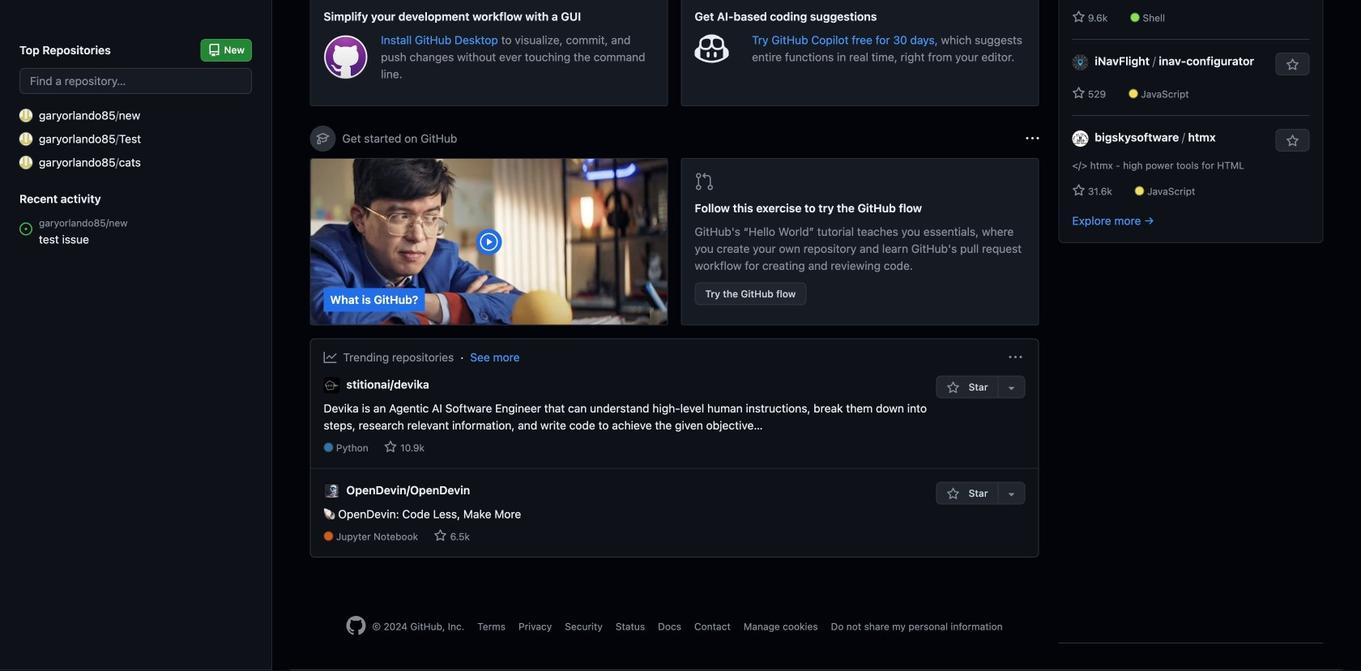 Task type: describe. For each thing, give the bounding box(es) containing it.
add this repository to a list image
[[1006, 487, 1019, 500]]

star image inside the repo details element
[[384, 440, 397, 453]]

git pull request image
[[695, 172, 715, 191]]

open issue image
[[19, 223, 32, 235]]

Find a repository… text field
[[19, 68, 252, 94]]

play image
[[479, 232, 499, 251]]

explore element
[[1059, 0, 1324, 644]]

cats image
[[19, 156, 32, 169]]

add this repository to a list image
[[1006, 381, 1019, 394]]

star image inside the repo details element
[[434, 529, 447, 542]]

@bigskysoftware profile image
[[1073, 130, 1089, 147]]

why am i seeing this? image
[[1027, 132, 1040, 145]]

repo details element for @stitionai profile image
[[324, 440, 936, 455]]

homepage image
[[346, 616, 366, 636]]

try the github flow element
[[681, 158, 1040, 325]]

mortar board image
[[317, 132, 330, 145]]

new image
[[19, 109, 32, 122]]

test image
[[19, 133, 32, 146]]

star this repository image for the @inavflight profile image at the top of the page
[[1287, 58, 1300, 71]]



Task type: vqa. For each thing, say whether or not it's contained in the screenshot.
right star icon
no



Task type: locate. For each thing, give the bounding box(es) containing it.
2 repo details element from the top
[[324, 529, 521, 544]]

1 horizontal spatial star image
[[947, 381, 960, 394]]

graph image
[[324, 351, 337, 364]]

@opendevin profile image
[[324, 483, 340, 499]]

get ai-based coding suggestions element
[[681, 0, 1040, 106]]

1 vertical spatial star this repository image
[[1287, 135, 1300, 148]]

1 vertical spatial star image
[[434, 529, 447, 542]]

what is github? element
[[310, 158, 668, 325]]

1 vertical spatial repo details element
[[324, 529, 521, 544]]

repo details element
[[324, 440, 936, 455], [324, 529, 521, 544]]

simplify your development workflow with a gui element
[[310, 0, 668, 106]]

star this repository image for @bigskysoftware profile "icon"
[[1287, 135, 1300, 148]]

0 vertical spatial star this repository image
[[1287, 58, 1300, 71]]

0 horizontal spatial star image
[[434, 529, 447, 542]]

0 vertical spatial repo details element
[[324, 440, 936, 455]]

star image
[[947, 381, 960, 394], [434, 529, 447, 542]]

star this repository image
[[1287, 58, 1300, 71], [1287, 135, 1300, 148]]

2 star this repository image from the top
[[1287, 135, 1300, 148]]

what is github? image
[[311, 159, 668, 325]]

star image
[[1073, 11, 1086, 24], [1073, 87, 1086, 100], [1073, 184, 1086, 197], [384, 440, 397, 453], [947, 487, 960, 500]]

@inavflight profile image
[[1073, 54, 1089, 70]]

github desktop image
[[324, 35, 368, 79]]

repo details element for @opendevin profile icon
[[324, 529, 521, 544]]

1 repo details element from the top
[[324, 440, 936, 455]]

0 vertical spatial star image
[[947, 381, 960, 394]]

Top Repositories search field
[[19, 68, 252, 94]]

1 star this repository image from the top
[[1287, 58, 1300, 71]]

feed item heading menu image
[[1010, 351, 1023, 364]]

@stitionai profile image
[[324, 377, 340, 393]]



